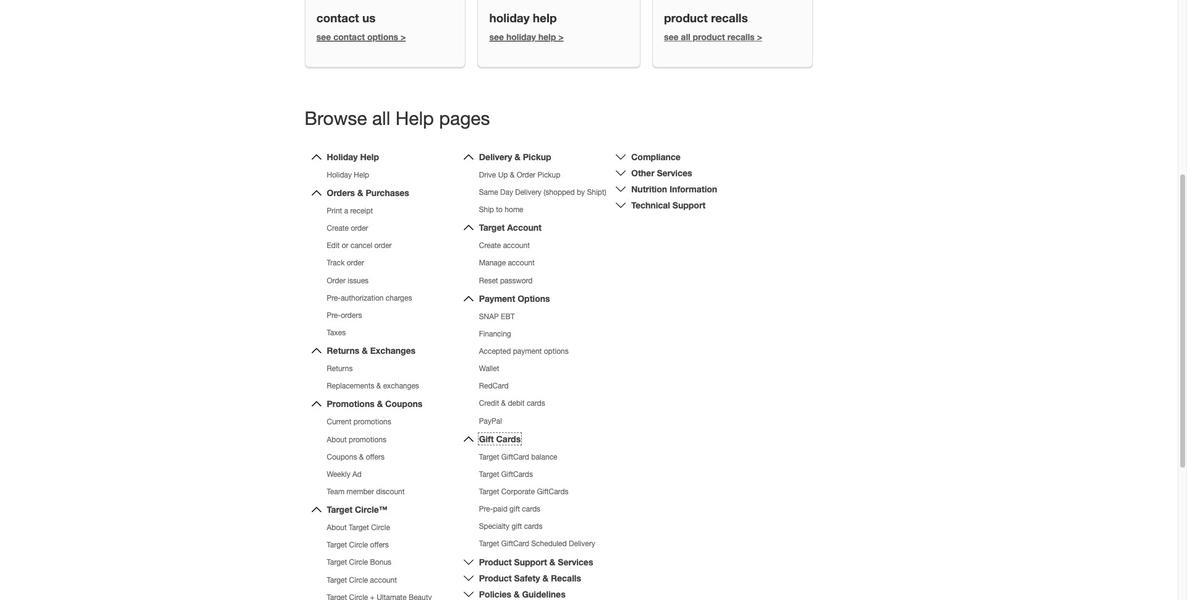 Task type: locate. For each thing, give the bounding box(es) containing it.
circle for offers
[[349, 541, 368, 550]]

1 vertical spatial giftcards
[[537, 487, 569, 496]]

credit & debit cards
[[479, 399, 545, 408]]

support down information
[[673, 200, 706, 210]]

2 holiday help from the top
[[327, 171, 369, 179]]

target circle account
[[327, 576, 397, 584]]

& up ad
[[359, 453, 364, 461]]

account for manage account
[[508, 259, 535, 268]]

snap ebt
[[479, 312, 515, 321]]

support
[[673, 200, 706, 210], [514, 556, 547, 567]]

& up 'receipt'
[[358, 187, 364, 198]]

see down contact us
[[317, 31, 331, 42]]

1 see from the left
[[317, 31, 331, 42]]

1 horizontal spatial all
[[681, 31, 691, 42]]

1 vertical spatial holiday help
[[327, 171, 369, 179]]

balance
[[532, 453, 558, 461]]

technical
[[632, 200, 671, 210]]

circle down target circle bonus link
[[349, 576, 368, 584]]

pre- for orders
[[327, 311, 341, 320]]

financing link
[[479, 330, 511, 338]]

target down target circle offers
[[327, 558, 347, 567]]

order down delivery & pickup
[[517, 171, 536, 179]]

target account
[[479, 222, 542, 233]]

order up edit or cancel order
[[351, 224, 368, 233]]

0 vertical spatial options
[[367, 31, 398, 42]]

see holiday help > link
[[490, 31, 564, 42]]

browse all help pages
[[305, 107, 490, 129]]

0 vertical spatial promotions
[[354, 418, 391, 426]]

2 returns from the top
[[327, 364, 353, 373]]

1 vertical spatial options
[[544, 347, 569, 356]]

0 vertical spatial giftcards
[[502, 470, 533, 479]]

giftcards up corporate
[[502, 470, 533, 479]]

2 vertical spatial pre-
[[479, 505, 493, 514]]

1 horizontal spatial order
[[517, 171, 536, 179]]

gift down pre-paid gift cards link
[[512, 522, 522, 531]]

holiday help for 2nd holiday help "link" from the top of the page
[[327, 171, 369, 179]]

0 vertical spatial coupons
[[385, 399, 423, 409]]

giftcards right corporate
[[537, 487, 569, 496]]

create for create account
[[479, 241, 501, 250]]

current promotions link
[[327, 418, 391, 426]]

order up issues
[[347, 259, 364, 268]]

& for returns & exchanges
[[362, 345, 368, 356]]

cards
[[527, 399, 545, 408], [522, 505, 541, 514], [524, 522, 543, 531]]

0 horizontal spatial >
[[401, 31, 406, 42]]

holiday for first holiday help "link" from the top of the page
[[327, 151, 358, 162]]

about
[[327, 435, 347, 444], [327, 523, 347, 532]]

holiday for 2nd holiday help "link" from the top of the page
[[327, 171, 352, 179]]

0 vertical spatial product
[[479, 556, 512, 567]]

order issues
[[327, 276, 369, 285]]

create account
[[479, 241, 530, 250]]

0 vertical spatial support
[[673, 200, 706, 210]]

accepted payment options
[[479, 347, 569, 356]]

ship to home link
[[479, 205, 524, 214]]

1 about from the top
[[327, 435, 347, 444]]

delivery down drive up & order pickup link
[[515, 188, 542, 197]]

0 horizontal spatial order
[[327, 276, 346, 285]]

pre-
[[327, 294, 341, 302], [327, 311, 341, 320], [479, 505, 493, 514]]

0 vertical spatial all
[[681, 31, 691, 42]]

& left debit
[[501, 399, 506, 408]]

1 vertical spatial help
[[539, 31, 556, 42]]

& down scheduled
[[550, 556, 556, 567]]

cards for credit & debit cards
[[527, 399, 545, 408]]

coupons down exchanges
[[385, 399, 423, 409]]

target down target giftcard balance "link"
[[479, 470, 500, 479]]

1 vertical spatial recalls
[[728, 31, 755, 42]]

1 vertical spatial help
[[360, 151, 379, 162]]

2 > from the left
[[559, 31, 564, 42]]

recalls
[[551, 573, 581, 583]]

2 vertical spatial delivery
[[569, 540, 596, 548]]

about for about target circle
[[327, 523, 347, 532]]

see down product recalls
[[664, 31, 679, 42]]

product down product recalls
[[693, 31, 725, 42]]

1 horizontal spatial see
[[490, 31, 504, 42]]

promotions down current promotions link
[[349, 435, 387, 444]]

target down about target circle link
[[327, 541, 347, 550]]

1 horizontal spatial create
[[479, 241, 501, 250]]

drive
[[479, 171, 496, 179]]

cards down target corporate giftcards link at left bottom
[[522, 505, 541, 514]]

circle for account
[[349, 576, 368, 584]]

2 vertical spatial account
[[370, 576, 397, 584]]

returns
[[327, 345, 360, 356], [327, 364, 353, 373]]

holiday up see holiday help >
[[490, 10, 530, 25]]

giftcard for balance
[[502, 453, 530, 461]]

create up manage on the top left of the page
[[479, 241, 501, 250]]

account up password at the top left
[[508, 259, 535, 268]]

0 horizontal spatial see
[[317, 31, 331, 42]]

returns & exchanges link
[[327, 345, 416, 356]]

product safety & recalls
[[479, 573, 581, 583]]

0 horizontal spatial giftcards
[[502, 470, 533, 479]]

0 vertical spatial holiday
[[490, 10, 530, 25]]

delivery up up
[[479, 151, 512, 162]]

1 vertical spatial holiday help link
[[327, 171, 369, 179]]

current promotions
[[327, 418, 391, 426]]

contact up see contact options > link at the top left of page
[[317, 10, 359, 25]]

giftcard
[[502, 453, 530, 461], [502, 540, 530, 548]]

nutrition information
[[632, 184, 718, 194]]

target circle bonus link
[[327, 558, 392, 567]]

target for target account
[[479, 222, 505, 233]]

target down team
[[327, 504, 353, 515]]

0 horizontal spatial options
[[367, 31, 398, 42]]

1 vertical spatial offers
[[370, 541, 389, 550]]

coupons up weekly ad
[[327, 453, 357, 461]]

account for create account
[[503, 241, 530, 250]]

holiday help for first holiday help "link" from the top of the page
[[327, 151, 379, 162]]

1 vertical spatial delivery
[[515, 188, 542, 197]]

returns for returns link
[[327, 364, 353, 373]]

cards
[[496, 433, 521, 444]]

1 vertical spatial about
[[327, 523, 347, 532]]

& for promotions & coupons
[[377, 399, 383, 409]]

1 returns from the top
[[327, 345, 360, 356]]

target down target circle bonus
[[327, 576, 347, 584]]

1 vertical spatial returns
[[327, 364, 353, 373]]

support for technical
[[673, 200, 706, 210]]

0 horizontal spatial create
[[327, 224, 349, 233]]

policies & guidelines link
[[479, 589, 566, 599]]

target corporate giftcards link
[[479, 487, 569, 496]]

replacements
[[327, 382, 375, 391]]

0 vertical spatial holiday
[[327, 151, 358, 162]]

discount
[[376, 487, 405, 496]]

0 vertical spatial holiday help link
[[327, 151, 379, 162]]

target for target circle account
[[327, 576, 347, 584]]

1 vertical spatial product
[[479, 573, 512, 583]]

all right the browse
[[372, 107, 391, 129]]

promotions
[[354, 418, 391, 426], [349, 435, 387, 444]]

1 vertical spatial coupons
[[327, 453, 357, 461]]

& down replacements & exchanges link
[[377, 399, 383, 409]]

1 horizontal spatial options
[[544, 347, 569, 356]]

0 horizontal spatial services
[[558, 556, 594, 567]]

& up guidelines
[[543, 573, 549, 583]]

gift right paid
[[510, 505, 520, 514]]

product up see all product recalls >
[[664, 10, 708, 25]]

0 vertical spatial holiday help
[[327, 151, 379, 162]]

recalls up see all product recalls >
[[711, 10, 748, 25]]

see all product recalls >
[[664, 31, 763, 42]]

weekly
[[327, 470, 351, 479]]

1 giftcard from the top
[[502, 453, 530, 461]]

options down us on the top of the page
[[367, 31, 398, 42]]

2 see from the left
[[490, 31, 504, 42]]

help up see holiday help >
[[533, 10, 557, 25]]

& up drive up & order pickup link
[[515, 151, 521, 162]]

corporate
[[502, 487, 535, 496]]

target up target circle offers
[[349, 523, 369, 532]]

order down track
[[327, 276, 346, 285]]

0 vertical spatial services
[[657, 168, 693, 178]]

password
[[500, 276, 533, 285]]

policies
[[479, 589, 512, 599]]

pre-orders
[[327, 311, 362, 320]]

0 vertical spatial order
[[517, 171, 536, 179]]

account down bonus
[[370, 576, 397, 584]]

1 vertical spatial pre-
[[327, 311, 341, 320]]

ship to home
[[479, 205, 524, 214]]

drive up & order pickup
[[479, 171, 561, 179]]

0 horizontal spatial coupons
[[327, 453, 357, 461]]

about promotions link
[[327, 435, 387, 444]]

0 vertical spatial gift
[[510, 505, 520, 514]]

circle down about target circle link
[[349, 541, 368, 550]]

holiday down holiday help
[[507, 31, 536, 42]]

1 vertical spatial create
[[479, 241, 501, 250]]

& for credit & debit cards
[[501, 399, 506, 408]]

target down ship
[[479, 222, 505, 233]]

services
[[657, 168, 693, 178], [558, 556, 594, 567]]

coupons
[[385, 399, 423, 409], [327, 453, 357, 461]]

giftcard down cards
[[502, 453, 530, 461]]

0 vertical spatial returns
[[327, 345, 360, 356]]

1 vertical spatial giftcard
[[502, 540, 530, 548]]

payment options
[[479, 293, 550, 304]]

& left exchanges
[[362, 345, 368, 356]]

& right up
[[510, 171, 515, 179]]

see all product recalls > link
[[664, 31, 763, 42]]

1 holiday help link from the top
[[327, 151, 379, 162]]

technical support
[[632, 200, 706, 210]]

see for holiday help
[[490, 31, 504, 42]]

1 > from the left
[[401, 31, 406, 42]]

0 vertical spatial pre-
[[327, 294, 341, 302]]

target corporate giftcards
[[479, 487, 569, 496]]

0 vertical spatial account
[[503, 241, 530, 250]]

circle
[[371, 523, 390, 532], [349, 541, 368, 550], [349, 558, 368, 567], [349, 576, 368, 584]]

giftcard down specialty gift cards at the left
[[502, 540, 530, 548]]

2 horizontal spatial delivery
[[569, 540, 596, 548]]

pre-paid gift cards link
[[479, 505, 541, 514]]

2 horizontal spatial see
[[664, 31, 679, 42]]

& for delivery & pickup
[[515, 151, 521, 162]]

1 vertical spatial all
[[372, 107, 391, 129]]

account
[[503, 241, 530, 250], [508, 259, 535, 268], [370, 576, 397, 584]]

target for target giftcard balance
[[479, 453, 500, 461]]

1 horizontal spatial support
[[673, 200, 706, 210]]

cards right debit
[[527, 399, 545, 408]]

1 horizontal spatial delivery
[[515, 188, 542, 197]]

circle down target circle offers
[[349, 558, 368, 567]]

0 horizontal spatial all
[[372, 107, 391, 129]]

track
[[327, 259, 345, 268]]

0 vertical spatial giftcard
[[502, 453, 530, 461]]

1 horizontal spatial giftcards
[[537, 487, 569, 496]]

credit & debit cards link
[[479, 399, 545, 408]]

0 vertical spatial order
[[351, 224, 368, 233]]

help
[[533, 10, 557, 25], [539, 31, 556, 42]]

target down specialty
[[479, 540, 500, 548]]

2 vertical spatial cards
[[524, 522, 543, 531]]

1 horizontal spatial coupons
[[385, 399, 423, 409]]

0 vertical spatial about
[[327, 435, 347, 444]]

target circle bonus
[[327, 558, 392, 567]]

target
[[479, 222, 505, 233], [479, 453, 500, 461], [479, 470, 500, 479], [479, 487, 500, 496], [327, 504, 353, 515], [349, 523, 369, 532], [479, 540, 500, 548], [327, 541, 347, 550], [327, 558, 347, 567], [327, 576, 347, 584]]

2 vertical spatial order
[[347, 259, 364, 268]]

1 vertical spatial account
[[508, 259, 535, 268]]

0 vertical spatial create
[[327, 224, 349, 233]]

& for policies & guidelines
[[514, 589, 520, 599]]

order right cancel
[[375, 241, 392, 250]]

& down safety
[[514, 589, 520, 599]]

1 vertical spatial promotions
[[349, 435, 387, 444]]

offers down about promotions
[[366, 453, 385, 461]]

1 vertical spatial holiday
[[327, 171, 352, 179]]

target giftcard balance
[[479, 453, 558, 461]]

returns up replacements
[[327, 364, 353, 373]]

reset
[[479, 276, 498, 285]]

see down holiday help
[[490, 31, 504, 42]]

options right payment at bottom left
[[544, 347, 569, 356]]

pre- up pre-orders link
[[327, 294, 341, 302]]

0 vertical spatial help
[[396, 107, 434, 129]]

weekly ad
[[327, 470, 362, 479]]

about up target circle offers
[[327, 523, 347, 532]]

cards up target giftcard scheduled delivery link on the bottom
[[524, 522, 543, 531]]

contact down contact us
[[334, 31, 365, 42]]

target for target giftcards
[[479, 470, 500, 479]]

holiday help link
[[327, 151, 379, 162], [327, 171, 369, 179]]

2 vertical spatial help
[[354, 171, 369, 179]]

0 vertical spatial recalls
[[711, 10, 748, 25]]

3 > from the left
[[757, 31, 763, 42]]

promotions down promotions & coupons link
[[354, 418, 391, 426]]

target giftcard scheduled delivery link
[[479, 540, 596, 548]]

1 holiday from the top
[[327, 151, 358, 162]]

1 vertical spatial holiday
[[507, 31, 536, 42]]

promotions for about promotions
[[349, 435, 387, 444]]

account down target account
[[503, 241, 530, 250]]

target circle offers link
[[327, 541, 389, 550]]

target down the gift on the bottom left of the page
[[479, 453, 500, 461]]

1 product from the top
[[479, 556, 512, 567]]

2 product from the top
[[479, 573, 512, 583]]

browse
[[305, 107, 367, 129]]

recalls down product recalls
[[728, 31, 755, 42]]

to
[[496, 205, 503, 214]]

promotions & coupons
[[327, 399, 423, 409]]

help down holiday help
[[539, 31, 556, 42]]

2 horizontal spatial >
[[757, 31, 763, 42]]

create account link
[[479, 241, 530, 250]]

target up paid
[[479, 487, 500, 496]]

1 holiday help from the top
[[327, 151, 379, 162]]

returns up returns link
[[327, 345, 360, 356]]

taxes
[[327, 328, 346, 337]]

0 vertical spatial cards
[[527, 399, 545, 408]]

0 horizontal spatial support
[[514, 556, 547, 567]]

& up the promotions & coupons
[[377, 382, 381, 391]]

all down product recalls
[[681, 31, 691, 42]]

delivery & pickup
[[479, 151, 552, 162]]

1 vertical spatial cards
[[522, 505, 541, 514]]

0 horizontal spatial delivery
[[479, 151, 512, 162]]

target for target circle bonus
[[327, 558, 347, 567]]

& for orders & purchases
[[358, 187, 364, 198]]

manage account link
[[479, 259, 535, 268]]

about down current
[[327, 435, 347, 444]]

payment
[[479, 293, 516, 304]]

services up the recalls
[[558, 556, 594, 567]]

pre- up taxes link
[[327, 311, 341, 320]]

by
[[577, 188, 585, 197]]

create down print
[[327, 224, 349, 233]]

offers up bonus
[[370, 541, 389, 550]]

support up product safety & recalls
[[514, 556, 547, 567]]

pickup up same day delivery (shopped by shipt)
[[538, 171, 561, 179]]

2 about from the top
[[327, 523, 347, 532]]

delivery right scheduled
[[569, 540, 596, 548]]

target for target corporate giftcards
[[479, 487, 500, 496]]

support for product
[[514, 556, 547, 567]]

2 giftcard from the top
[[502, 540, 530, 548]]

0 vertical spatial offers
[[366, 453, 385, 461]]

pickup up drive up & order pickup link
[[523, 151, 552, 162]]

1 vertical spatial support
[[514, 556, 547, 567]]

1 horizontal spatial >
[[559, 31, 564, 42]]

exchanges
[[383, 382, 419, 391]]

pre- up specialty
[[479, 505, 493, 514]]

2 holiday from the top
[[327, 171, 352, 179]]

services up nutrition information link
[[657, 168, 693, 178]]

promotions
[[327, 399, 375, 409]]

pickup
[[523, 151, 552, 162], [538, 171, 561, 179]]

cancel
[[351, 241, 372, 250]]

0 vertical spatial delivery
[[479, 151, 512, 162]]

circle for bonus
[[349, 558, 368, 567]]



Task type: describe. For each thing, give the bounding box(es) containing it.
pre- for paid
[[479, 505, 493, 514]]

taxes link
[[327, 328, 346, 337]]

1 vertical spatial gift
[[512, 522, 522, 531]]

all for browse
[[372, 107, 391, 129]]

same day delivery (shopped by shipt) link
[[479, 188, 607, 197]]

team
[[327, 487, 345, 496]]

options for payment
[[544, 347, 569, 356]]

options for contact
[[367, 31, 398, 42]]

3 see from the left
[[664, 31, 679, 42]]

1 vertical spatial contact
[[334, 31, 365, 42]]

create order
[[327, 224, 368, 233]]

pre-paid gift cards
[[479, 505, 541, 514]]

offers for target circle offers
[[370, 541, 389, 550]]

redcard link
[[479, 382, 509, 391]]

exchanges
[[370, 345, 416, 356]]

financing
[[479, 330, 511, 338]]

purchases
[[366, 187, 409, 198]]

wallet
[[479, 364, 499, 373]]

same
[[479, 188, 498, 197]]

target giftcard scheduled delivery
[[479, 540, 596, 548]]

0 vertical spatial help
[[533, 10, 557, 25]]

1 vertical spatial order
[[375, 241, 392, 250]]

order for create order
[[351, 224, 368, 233]]

1 vertical spatial services
[[558, 556, 594, 567]]

day
[[500, 188, 513, 197]]

options
[[518, 293, 550, 304]]

ship
[[479, 205, 494, 214]]

debit
[[508, 399, 525, 408]]

gift cards
[[479, 433, 521, 444]]

weekly ad link
[[327, 470, 362, 479]]

1 horizontal spatial services
[[657, 168, 693, 178]]

1 vertical spatial pickup
[[538, 171, 561, 179]]

returns for returns & exchanges
[[327, 345, 360, 356]]

payment
[[513, 347, 542, 356]]

charges
[[386, 294, 412, 302]]

target for target circle™
[[327, 504, 353, 515]]

(shopped
[[544, 188, 575, 197]]

circle™
[[355, 504, 388, 515]]

1 vertical spatial product
[[693, 31, 725, 42]]

current
[[327, 418, 352, 426]]

compliance link
[[632, 151, 681, 162]]

member
[[347, 487, 374, 496]]

returns & exchanges
[[327, 345, 416, 356]]

0 vertical spatial contact
[[317, 10, 359, 25]]

reset password
[[479, 276, 533, 285]]

coupons & offers link
[[327, 453, 385, 461]]

home
[[505, 205, 524, 214]]

promotions for current promotions
[[354, 418, 391, 426]]

help for first holiday help "link" from the top of the page
[[360, 151, 379, 162]]

edit or cancel order link
[[327, 241, 392, 250]]

product for product safety & recalls
[[479, 573, 512, 583]]

about target circle
[[327, 523, 390, 532]]

accepted payment options link
[[479, 347, 569, 356]]

policies & guidelines
[[479, 589, 566, 599]]

nutrition information link
[[632, 184, 718, 194]]

0 vertical spatial pickup
[[523, 151, 552, 162]]

> for help
[[559, 31, 564, 42]]

specialty gift cards
[[479, 522, 543, 531]]

help for 2nd holiday help "link" from the top of the page
[[354, 171, 369, 179]]

team member discount
[[327, 487, 405, 496]]

target circle offers
[[327, 541, 389, 550]]

receipt
[[350, 207, 373, 215]]

product safety & recalls link
[[479, 573, 581, 583]]

target account link
[[479, 222, 542, 233]]

replacements & exchanges link
[[327, 382, 419, 391]]

product for product support & services
[[479, 556, 512, 567]]

contact us
[[317, 10, 376, 25]]

create for create order
[[327, 224, 349, 233]]

about target circle link
[[327, 523, 390, 532]]

holiday help
[[490, 10, 557, 25]]

delivery & pickup link
[[479, 151, 552, 162]]

0 vertical spatial product
[[664, 10, 708, 25]]

account
[[507, 222, 542, 233]]

print a receipt link
[[327, 207, 373, 215]]

see for contact us
[[317, 31, 331, 42]]

offers for coupons & offers
[[366, 453, 385, 461]]

& for replacements & exchanges
[[377, 382, 381, 391]]

edit or cancel order
[[327, 241, 392, 250]]

promotions & coupons link
[[327, 399, 423, 409]]

track order link
[[327, 259, 364, 268]]

snap ebt link
[[479, 312, 515, 321]]

product support & services
[[479, 556, 594, 567]]

nutrition
[[632, 184, 668, 194]]

same day delivery (shopped by shipt)
[[479, 188, 607, 197]]

all for see
[[681, 31, 691, 42]]

orders
[[341, 311, 362, 320]]

orders & purchases
[[327, 187, 409, 198]]

& for coupons & offers
[[359, 453, 364, 461]]

circle down circle™
[[371, 523, 390, 532]]

manage
[[479, 259, 506, 268]]

target giftcard balance link
[[479, 453, 558, 461]]

credit
[[479, 399, 499, 408]]

pre- for authorization
[[327, 294, 341, 302]]

returns link
[[327, 364, 353, 373]]

bonus
[[370, 558, 392, 567]]

about for about promotions
[[327, 435, 347, 444]]

order for track order
[[347, 259, 364, 268]]

safety
[[514, 573, 540, 583]]

pre-orders link
[[327, 311, 362, 320]]

2 holiday help link from the top
[[327, 171, 369, 179]]

giftcard for scheduled
[[502, 540, 530, 548]]

compliance
[[632, 151, 681, 162]]

cards for pre-paid gift cards
[[522, 505, 541, 514]]

paid
[[493, 505, 508, 514]]

ad
[[353, 470, 362, 479]]

> for us
[[401, 31, 406, 42]]

about promotions
[[327, 435, 387, 444]]

replacements & exchanges
[[327, 382, 419, 391]]

target circle™
[[327, 504, 388, 515]]

other services link
[[632, 168, 693, 178]]

1 vertical spatial order
[[327, 276, 346, 285]]

pre-authorization charges link
[[327, 294, 412, 302]]

target for target circle offers
[[327, 541, 347, 550]]

or
[[342, 241, 349, 250]]

target for target giftcard scheduled delivery
[[479, 540, 500, 548]]

a
[[344, 207, 348, 215]]

guidelines
[[522, 589, 566, 599]]

paypal link
[[479, 417, 502, 425]]

gift cards link
[[479, 433, 521, 444]]

create order link
[[327, 224, 368, 233]]

reset password link
[[479, 276, 533, 285]]

accepted
[[479, 347, 511, 356]]



Task type: vqa. For each thing, say whether or not it's contained in the screenshot.
Dry Eye Relief Lube Eye Drops - 1 fl oz - up & up
no



